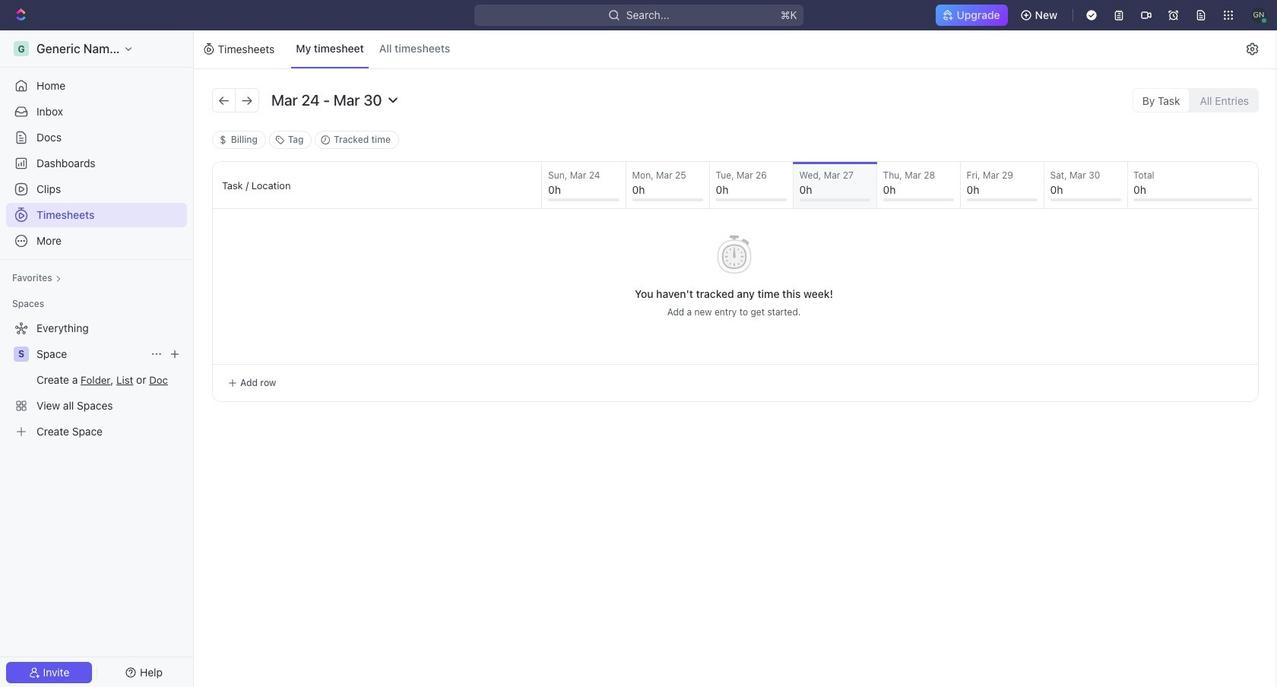Task type: vqa. For each thing, say whether or not it's contained in the screenshot.
UPCOMING
no



Task type: locate. For each thing, give the bounding box(es) containing it.
tree
[[6, 316, 187, 444]]

sidebar navigation
[[0, 30, 197, 688]]

space, , element
[[14, 347, 29, 362]]

generic name's workspace, , element
[[14, 41, 29, 56]]



Task type: describe. For each thing, give the bounding box(es) containing it.
tree inside sidebar "navigation"
[[6, 316, 187, 444]]



